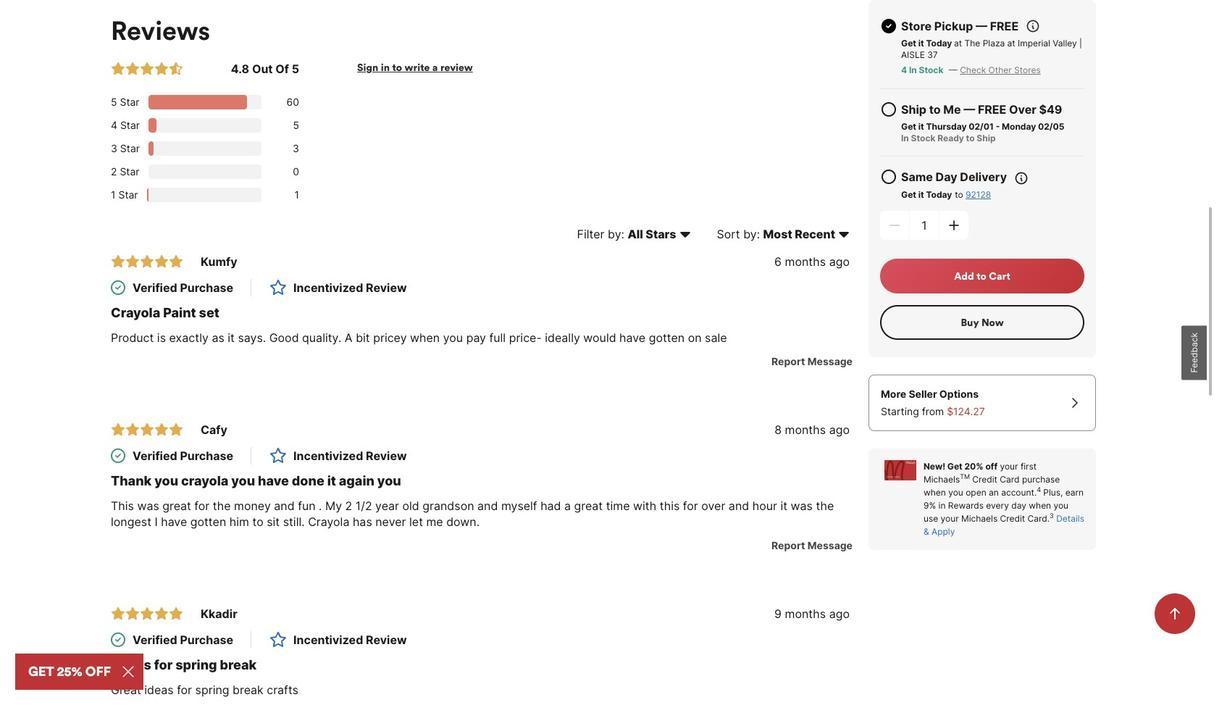 Task type: vqa. For each thing, say whether or not it's contained in the screenshot.
pricey
yes



Task type: locate. For each thing, give the bounding box(es) containing it.
credit down day
[[1001, 513, 1026, 524]]

report message down hour
[[772, 539, 853, 551]]

message up the 8 months ago at bottom right
[[808, 355, 853, 367]]

months right 8
[[785, 422, 826, 437]]

a right 'write'
[[433, 61, 438, 74]]

free up "plaza"
[[991, 19, 1019, 33]]

1 verified purchase from the top
[[133, 280, 233, 295]]

1 star
[[111, 188, 138, 201]]

in right sign in the top of the page
[[381, 61, 390, 74]]

message up 9 months ago
[[808, 539, 853, 551]]

incentivized up crafts
[[294, 633, 363, 647]]

money
[[234, 499, 271, 513]]

tabler image
[[111, 61, 125, 76], [125, 61, 140, 76], [154, 61, 169, 76], [169, 61, 183, 76], [881, 168, 898, 186], [125, 254, 140, 269], [154, 254, 169, 269], [111, 607, 125, 621], [125, 607, 140, 621], [140, 607, 154, 621], [154, 607, 169, 621], [169, 607, 183, 621]]

ago for break
[[830, 607, 850, 621]]

when
[[410, 330, 440, 345], [924, 487, 946, 498], [1029, 500, 1052, 511]]

1 vertical spatial in
[[939, 500, 946, 511]]

1 verified from the top
[[133, 280, 177, 295]]

1 was from the left
[[137, 499, 159, 513]]

purchase for crayola
[[180, 449, 233, 463]]

1 today from the top
[[927, 38, 953, 49]]

2 incentivized review from the top
[[294, 449, 407, 463]]

1 horizontal spatial gotten
[[649, 330, 685, 345]]

purchase up crayola
[[180, 449, 233, 463]]

good
[[269, 330, 299, 345]]

1 vertical spatial report message
[[772, 539, 853, 551]]

gotten left "him"
[[190, 514, 226, 529]]

0 vertical spatial 2
[[111, 165, 117, 177]]

5 for 5 star
[[111, 96, 117, 108]]

thank you crayola you have done it again you
[[111, 473, 401, 488]]

1 horizontal spatial crayola
[[308, 514, 350, 529]]

2 incentivized from the top
[[294, 449, 363, 463]]

check
[[960, 65, 987, 75]]

1 horizontal spatial was
[[791, 499, 813, 513]]

.
[[319, 499, 322, 513]]

3 for 3 star
[[111, 142, 117, 154]]

report down hour
[[772, 539, 806, 551]]

sign in to write a review button
[[357, 60, 473, 75]]

pickup
[[935, 19, 974, 33]]

report
[[772, 355, 806, 367], [772, 539, 806, 551]]

1 vertical spatial verified
[[133, 449, 177, 463]]

tabler image
[[1026, 19, 1041, 33], [140, 61, 154, 76], [169, 61, 183, 76], [881, 101, 898, 118], [111, 254, 125, 269], [140, 254, 154, 269], [169, 254, 183, 269], [111, 422, 125, 437], [125, 422, 140, 437], [140, 422, 154, 437], [154, 422, 169, 437], [169, 422, 183, 437]]

incentivized
[[294, 280, 363, 295], [294, 449, 363, 463], [294, 633, 363, 647]]

0 vertical spatial when
[[410, 330, 440, 345]]

verified purchase
[[133, 280, 233, 295], [133, 449, 233, 463], [133, 633, 233, 647]]

4 inside 4 plus, earn 9% in rewards every day when you use your michaels credit card.
[[1037, 486, 1042, 494]]

1 vertical spatial 2
[[345, 499, 352, 513]]

02/05
[[1039, 121, 1065, 132]]

1 horizontal spatial a
[[565, 499, 571, 513]]

credit inside 4 plus, earn 9% in rewards every day when you use your michaels credit card.
[[1001, 513, 1026, 524]]

1 vertical spatial purchase
[[180, 449, 233, 463]]

0 vertical spatial today
[[927, 38, 953, 49]]

4.8
[[231, 61, 249, 76]]

1 vertical spatial michaels
[[962, 513, 998, 524]]

2 vertical spatial ago
[[830, 607, 850, 621]]

stock inside the get it thursday 02/01 - monday 02/05 in stock ready to ship
[[912, 133, 936, 144]]

delivery
[[961, 170, 1008, 184]]

have right i
[[161, 514, 187, 529]]

0 horizontal spatial —
[[949, 65, 958, 75]]

2 vertical spatial 4
[[1037, 486, 1042, 494]]

3 details & apply
[[924, 512, 1085, 537]]

3 incentivized from the top
[[294, 633, 363, 647]]

in up same
[[902, 133, 909, 144]]

1 purchase from the top
[[180, 280, 233, 295]]

3 months from the top
[[785, 607, 826, 621]]

1 incentivized review from the top
[[294, 280, 407, 295]]

a
[[345, 330, 353, 345]]

crayola
[[111, 305, 160, 320], [308, 514, 350, 529]]

0 vertical spatial report message button
[[766, 354, 853, 369]]

ago for you
[[830, 422, 850, 437]]

monday
[[1002, 121, 1037, 132]]

0
[[293, 165, 299, 177]]

0 horizontal spatial your
[[941, 513, 959, 524]]

it inside the get it thursday 02/01 - monday 02/05 in stock ready to ship
[[919, 121, 925, 132]]

5 right of
[[292, 61, 299, 76]]

star left 3 star ratings bar progress bar on the left of page
[[120, 142, 140, 154]]

2 up 1 star on the top
[[111, 165, 117, 177]]

1 vertical spatial today
[[927, 189, 953, 200]]

purchase up set
[[180, 280, 233, 295]]

1 vertical spatial message
[[808, 539, 853, 551]]

purchase for set
[[180, 280, 233, 295]]

0 vertical spatial in
[[910, 65, 917, 75]]

3 purchase from the top
[[180, 633, 233, 647]]

and
[[274, 499, 295, 513], [478, 499, 498, 513], [729, 499, 750, 513]]

purchase down kkadir
[[180, 633, 233, 647]]

you up money
[[231, 473, 255, 488]]

2 verified from the top
[[133, 449, 177, 463]]

3 verified purchase from the top
[[133, 633, 233, 647]]

0 vertical spatial in
[[381, 61, 390, 74]]

store
[[902, 19, 932, 33]]

2 vertical spatial 5
[[293, 119, 299, 131]]

37
[[928, 49, 938, 60]]

ago right 8
[[830, 422, 850, 437]]

you
[[443, 330, 463, 345], [154, 473, 178, 488], [231, 473, 255, 488], [377, 473, 401, 488], [949, 487, 964, 498], [1054, 500, 1069, 511]]

1 1 from the left
[[111, 188, 116, 201]]

0 horizontal spatial 4
[[111, 119, 117, 131]]

you inside 4 plus, earn 9% in rewards every day when you use your michaels credit card.
[[1054, 500, 1069, 511]]

1 vertical spatial 4
[[111, 119, 117, 131]]

verified for crafts
[[133, 633, 177, 647]]

2 report message button from the top
[[766, 538, 853, 553]]

0 horizontal spatial 1
[[111, 188, 116, 201]]

1 horizontal spatial and
[[478, 499, 498, 513]]

ideally
[[545, 330, 580, 345]]

3 review from the top
[[366, 633, 407, 647]]

your up apply
[[941, 513, 959, 524]]

months
[[785, 254, 826, 269], [785, 422, 826, 437], [785, 607, 826, 621]]

verified purchase up crayola
[[133, 449, 233, 463]]

1 vertical spatial report
[[772, 539, 806, 551]]

stock down 37
[[919, 65, 944, 75]]

to right add at the right top of the page
[[977, 270, 987, 283]]

5 down the 60
[[293, 119, 299, 131]]

0 vertical spatial report
[[772, 355, 806, 367]]

2 vertical spatial —
[[964, 102, 976, 117]]

you up 'rewards'
[[949, 487, 964, 498]]

have up money
[[258, 473, 289, 488]]

2 vertical spatial verified purchase
[[133, 633, 233, 647]]

verified up crafts
[[133, 633, 177, 647]]

5
[[292, 61, 299, 76], [111, 96, 117, 108], [293, 119, 299, 131]]

apply
[[932, 526, 956, 537]]

2 purchase from the top
[[180, 449, 233, 463]]

spring down crafts for spring break
[[195, 683, 229, 697]]

ago
[[830, 254, 850, 269], [830, 422, 850, 437], [830, 607, 850, 621]]

plus,
[[1044, 487, 1064, 498]]

1 vertical spatial ago
[[830, 422, 850, 437]]

verified for thank
[[133, 449, 177, 463]]

cart
[[990, 270, 1011, 283]]

3 for 3 details & apply
[[1050, 512, 1054, 520]]

to left sit
[[253, 514, 264, 529]]

ship up thursday
[[902, 102, 927, 117]]

verified purchase up paint
[[133, 280, 233, 295]]

2 1 from the left
[[295, 188, 299, 201]]

you down the 'plus,' in the right of the page
[[1054, 500, 1069, 511]]

1 vertical spatial a
[[565, 499, 571, 513]]

1 vertical spatial 5
[[111, 96, 117, 108]]

4 down purchase
[[1037, 486, 1042, 494]]

you up year
[[377, 473, 401, 488]]

1 horizontal spatial your
[[1001, 461, 1019, 472]]

for down crayola
[[195, 499, 210, 513]]

product
[[111, 330, 154, 345]]

it right hour
[[781, 499, 788, 513]]

1 vertical spatial have
[[258, 473, 289, 488]]

when right pricey
[[410, 330, 440, 345]]

you left pay
[[443, 330, 463, 345]]

months right 6
[[785, 254, 826, 269]]

1 vertical spatial in
[[902, 133, 909, 144]]

incentivized review for thank you crayola you have done it again you
[[294, 449, 407, 463]]

— for check
[[949, 65, 958, 75]]

2 report message from the top
[[772, 539, 853, 551]]

when up the card.
[[1029, 500, 1052, 511]]

verified purchase up crafts for spring break
[[133, 633, 233, 647]]

1 horizontal spatial the
[[816, 499, 834, 513]]

stock
[[919, 65, 944, 75], [912, 133, 936, 144]]

ago right 6
[[830, 254, 850, 269]]

michaels inside 4 plus, earn 9% in rewards every day when you use your michaels credit card.
[[962, 513, 998, 524]]

options
[[940, 388, 979, 400]]

myself
[[501, 499, 538, 513]]

purchase
[[180, 280, 233, 295], [180, 449, 233, 463], [180, 633, 233, 647]]

4 down 5 star
[[111, 119, 117, 131]]

report message button
[[766, 354, 853, 369], [766, 538, 853, 553]]

plaza
[[983, 38, 1005, 49]]

at right "plaza"
[[1008, 38, 1016, 49]]

report message button for thank you crayola you have done it again you
[[766, 538, 853, 553]]

3 star
[[111, 142, 140, 154]]

and up still.
[[274, 499, 295, 513]]

get down same
[[902, 189, 917, 200]]

incentivized up done
[[294, 449, 363, 463]]

1 report message button from the top
[[766, 354, 853, 369]]

report message button down hour
[[766, 538, 853, 553]]

1 vertical spatial review
[[366, 449, 407, 463]]

review for crafts for spring break
[[366, 633, 407, 647]]

3 up 0
[[293, 142, 299, 154]]

0 horizontal spatial credit
[[973, 474, 998, 485]]

in down aisle on the right top of the page
[[910, 65, 917, 75]]

report message for crayola paint set
[[772, 355, 853, 367]]

star down 3 star
[[120, 165, 140, 177]]

0 horizontal spatial a
[[433, 61, 438, 74]]

1 horizontal spatial in
[[939, 500, 946, 511]]

report message button up the 8 months ago at bottom right
[[766, 354, 853, 369]]

2 message from the top
[[808, 539, 853, 551]]

incentivized review
[[294, 280, 407, 295], [294, 449, 407, 463], [294, 633, 407, 647]]

star for 3 star
[[120, 142, 140, 154]]

2 vertical spatial verified
[[133, 633, 177, 647]]

free up -
[[978, 102, 1007, 117]]

0 vertical spatial ship
[[902, 102, 927, 117]]

your inside your first michaels
[[1001, 461, 1019, 472]]

— up the
[[976, 19, 988, 33]]

2 vertical spatial purchase
[[180, 633, 233, 647]]

sit
[[267, 514, 280, 529]]

1 vertical spatial gotten
[[190, 514, 226, 529]]

0 horizontal spatial crayola
[[111, 305, 160, 320]]

new! get 20% off
[[924, 461, 998, 472]]

message for thank you crayola you have done it again you
[[808, 539, 853, 551]]

and right over
[[729, 499, 750, 513]]

today for to
[[927, 189, 953, 200]]

report message button for crayola paint set
[[766, 354, 853, 369]]

tm
[[960, 473, 970, 481]]

had
[[541, 499, 561, 513]]

0 vertical spatial months
[[785, 254, 826, 269]]

details
[[1057, 513, 1085, 524]]

credit down off
[[973, 474, 998, 485]]

a inside this was great for the money and fun . my 2 1/2 year old grandson and myself had a great time with this for over and hour it was the longest i have gotten him to sit still. crayola has never let me down.
[[565, 499, 571, 513]]

the
[[213, 499, 231, 513], [816, 499, 834, 513]]

0 horizontal spatial michaels
[[924, 474, 960, 485]]

2 horizontal spatial 3
[[1050, 512, 1054, 520]]

1 horizontal spatial great
[[574, 499, 603, 513]]

2
[[111, 165, 117, 177], [345, 499, 352, 513]]

in inside 4 plus, earn 9% in rewards every day when you use your michaels credit card.
[[939, 500, 946, 511]]

card
[[1000, 474, 1020, 485]]

1 horizontal spatial have
[[258, 473, 289, 488]]

stock down thursday
[[912, 133, 936, 144]]

longest
[[111, 514, 151, 529]]

at left the
[[955, 38, 963, 49]]

2 vertical spatial when
[[1029, 500, 1052, 511]]

this was great for the money and fun . my 2 1/2 year old grandson and myself had a great time with this for over and hour it was the longest i have gotten him to sit still. crayola has never let me down.
[[111, 499, 834, 529]]

a right the had
[[565, 499, 571, 513]]

1 horizontal spatial —
[[964, 102, 976, 117]]

plcc card logo image
[[885, 460, 917, 481]]

michaels down 'rewards'
[[962, 513, 998, 524]]

1 vertical spatial report message button
[[766, 538, 853, 553]]

get inside the get it thursday 02/01 - monday 02/05 in stock ready to ship
[[902, 121, 917, 132]]

0 horizontal spatial at
[[955, 38, 963, 49]]

crayola up product
[[111, 305, 160, 320]]

months right 9
[[785, 607, 826, 621]]

ago right 9
[[830, 607, 850, 621]]

report message up the 8 months ago at bottom right
[[772, 355, 853, 367]]

1 vertical spatial incentivized review
[[294, 449, 407, 463]]

day
[[936, 170, 958, 184]]

grandson
[[423, 499, 474, 513]]

verified for crayola
[[133, 280, 177, 295]]

get it today to 92128
[[902, 189, 992, 200]]

1 vertical spatial your
[[941, 513, 959, 524]]

— right me at top right
[[964, 102, 976, 117]]

0 vertical spatial have
[[620, 330, 646, 345]]

ship down '02/01'
[[977, 133, 996, 144]]

you inside tm credit card purchase when you open an account.
[[949, 487, 964, 498]]

1 vertical spatial spring
[[195, 683, 229, 697]]

1 vertical spatial credit
[[1001, 513, 1026, 524]]

2 verified purchase from the top
[[133, 449, 233, 463]]

crafts
[[267, 683, 299, 697]]

0 vertical spatial 5
[[292, 61, 299, 76]]

3
[[111, 142, 117, 154], [293, 142, 299, 154], [1050, 512, 1054, 520]]

seller
[[909, 388, 938, 400]]

1 and from the left
[[274, 499, 295, 513]]

paint
[[163, 305, 196, 320]]

was up i
[[137, 499, 159, 513]]

today up 37
[[927, 38, 953, 49]]

2 horizontal spatial when
[[1029, 500, 1052, 511]]

3 incentivized review from the top
[[294, 633, 407, 647]]

your up card
[[1001, 461, 1019, 472]]

3 ago from the top
[[830, 607, 850, 621]]

michaels down new!
[[924, 474, 960, 485]]

ship inside the get it thursday 02/01 - monday 02/05 in stock ready to ship
[[977, 133, 996, 144]]

2 vertical spatial incentivized review
[[294, 633, 407, 647]]

incentivized review for crayola paint set
[[294, 280, 407, 295]]

1 review from the top
[[366, 280, 407, 295]]

spring up great ideas for spring break crafts
[[175, 657, 217, 672]]

0 vertical spatial verified purchase
[[133, 280, 233, 295]]

star up 4 star in the left top of the page
[[120, 96, 140, 108]]

1 vertical spatial when
[[924, 487, 946, 498]]

would
[[584, 330, 617, 345]]

the right hour
[[816, 499, 834, 513]]

hour
[[753, 499, 778, 513]]

1 vertical spatial ship
[[977, 133, 996, 144]]

5 up 4 star in the left top of the page
[[111, 96, 117, 108]]

2 review from the top
[[366, 449, 407, 463]]

0 horizontal spatial great
[[163, 499, 191, 513]]

4 star ratings bar progress bar
[[149, 118, 157, 132]]

0 vertical spatial incentivized review
[[294, 280, 407, 295]]

3 inside '3 details & apply'
[[1050, 512, 1054, 520]]

add
[[955, 270, 975, 283]]

1 vertical spatial crayola
[[308, 514, 350, 529]]

0 horizontal spatial in
[[381, 61, 390, 74]]

old
[[403, 499, 420, 513]]

get
[[902, 38, 917, 49], [902, 121, 917, 132], [902, 189, 917, 200], [948, 461, 963, 472]]

0 horizontal spatial have
[[161, 514, 187, 529]]

your
[[1001, 461, 1019, 472], [941, 513, 959, 524]]

today down day
[[927, 189, 953, 200]]

2 vertical spatial incentivized
[[294, 633, 363, 647]]

star down the 2 star on the top left of page
[[118, 188, 138, 201]]

2 horizontal spatial have
[[620, 330, 646, 345]]

0 vertical spatial free
[[991, 19, 1019, 33]]

1 report from the top
[[772, 355, 806, 367]]

for down crafts for spring break
[[177, 683, 192, 697]]

set
[[199, 305, 220, 320]]

account.
[[1002, 487, 1037, 498]]

the up "him"
[[213, 499, 231, 513]]

$49
[[1040, 102, 1063, 117]]

0 vertical spatial incentivized
[[294, 280, 363, 295]]

2 today from the top
[[927, 189, 953, 200]]

1 down 0
[[295, 188, 299, 201]]

1 message from the top
[[808, 355, 853, 367]]

1 incentivized from the top
[[294, 280, 363, 295]]

0 horizontal spatial was
[[137, 499, 159, 513]]

today inside get it today at the plaza at imperial valley | aisle 37
[[927, 38, 953, 49]]

3 up the 2 star on the top left of page
[[111, 142, 117, 154]]

0 vertical spatial message
[[808, 355, 853, 367]]

3 verified from the top
[[133, 633, 177, 647]]

has
[[353, 514, 372, 529]]

1 horizontal spatial 3
[[293, 142, 299, 154]]

crayola down my
[[308, 514, 350, 529]]

1 months from the top
[[785, 254, 826, 269]]

1
[[111, 188, 116, 201], [295, 188, 299, 201]]

it up aisle on the right top of the page
[[919, 38, 925, 49]]

0 vertical spatial credit
[[973, 474, 998, 485]]

1 report message from the top
[[772, 355, 853, 367]]

off
[[986, 461, 998, 472]]

it right as
[[228, 330, 235, 345]]

8 months ago
[[775, 422, 850, 437]]

2 report from the top
[[772, 539, 806, 551]]

buy now button
[[881, 305, 1085, 340]]

to inside the get it thursday 02/01 - monday 02/05 in stock ready to ship
[[967, 133, 975, 144]]

1 horizontal spatial 2
[[345, 499, 352, 513]]

break left crafts
[[233, 683, 264, 697]]

2 ago from the top
[[830, 422, 850, 437]]

0 vertical spatial verified
[[133, 280, 177, 295]]

1 vertical spatial incentivized
[[294, 449, 363, 463]]

1 horizontal spatial michaels
[[962, 513, 998, 524]]

— left check in the right of the page
[[949, 65, 958, 75]]

on
[[688, 330, 702, 345]]

was right hour
[[791, 499, 813, 513]]

3 left "details" at right
[[1050, 512, 1054, 520]]

incentivized review for crafts for spring break
[[294, 633, 407, 647]]

to down '02/01'
[[967, 133, 975, 144]]

$
[[947, 405, 954, 417]]

2 months from the top
[[785, 422, 826, 437]]

0 horizontal spatial ship
[[902, 102, 927, 117]]

verified up crayola paint set
[[133, 280, 177, 295]]

1 down the 2 star on the top left of page
[[111, 188, 116, 201]]

0 vertical spatial review
[[366, 280, 407, 295]]

&
[[924, 526, 930, 537]]

4 for star
[[111, 119, 117, 131]]

0 horizontal spatial the
[[213, 499, 231, 513]]

1 horizontal spatial ship
[[977, 133, 996, 144]]

get inside get it today at the plaza at imperial valley | aisle 37
[[902, 38, 917, 49]]

1 vertical spatial months
[[785, 422, 826, 437]]

1 vertical spatial —
[[949, 65, 958, 75]]

in
[[910, 65, 917, 75], [902, 133, 909, 144]]

gotten
[[649, 330, 685, 345], [190, 514, 226, 529]]

0 vertical spatial purchase
[[180, 280, 233, 295]]

5 star ratings bar progress bar
[[148, 95, 247, 109]]

0 horizontal spatial gotten
[[190, 514, 226, 529]]

0 vertical spatial report message
[[772, 355, 853, 367]]

0 vertical spatial michaels
[[924, 474, 960, 485]]



Task type: describe. For each thing, give the bounding box(es) containing it.
0 vertical spatial break
[[220, 657, 257, 672]]

1 the from the left
[[213, 499, 231, 513]]

verified purchase for paint
[[133, 280, 233, 295]]

star for 1 star
[[118, 188, 138, 201]]

kumfy
[[201, 254, 237, 269]]

it inside get it today at the plaza at imperial valley | aisle 37
[[919, 38, 925, 49]]

92128 link
[[966, 189, 992, 200]]

0 vertical spatial —
[[976, 19, 988, 33]]

review for thank you crayola you have done it again you
[[366, 449, 407, 463]]

in inside button
[[381, 61, 390, 74]]

gotten inside this was great for the money and fun . my 2 1/2 year old grandson and myself had a great time with this for over and hour it was the longest i have gotten him to sit still. crayola has never let me down.
[[190, 514, 226, 529]]

year
[[376, 499, 399, 513]]

done
[[292, 473, 325, 488]]

still.
[[283, 514, 305, 529]]

report for crayola paint set
[[772, 355, 806, 367]]

incentivized for crayola paint set
[[294, 280, 363, 295]]

crafts
[[111, 657, 151, 672]]

when inside tm credit card purchase when you open an account.
[[924, 487, 946, 498]]

over
[[702, 499, 726, 513]]

sign
[[357, 61, 379, 74]]

0 vertical spatial crayola
[[111, 305, 160, 320]]

great ideas for spring break crafts
[[111, 683, 299, 697]]

review for crayola paint set
[[366, 280, 407, 295]]

aisle
[[902, 49, 925, 60]]

4.8 out of 5
[[231, 61, 299, 76]]

1 ago from the top
[[830, 254, 850, 269]]

get it today at the plaza at imperial valley | aisle 37
[[902, 38, 1083, 60]]

him
[[230, 514, 249, 529]]

other
[[989, 65, 1012, 75]]

message for crayola paint set
[[808, 355, 853, 367]]

crayola inside this was great for the money and fun . my 2 1/2 year old grandson and myself had a great time with this for over and hour it was the longest i have gotten him to sit still. crayola has never let me down.
[[308, 514, 350, 529]]

ready
[[938, 133, 965, 144]]

let
[[410, 514, 423, 529]]

1 vertical spatial free
[[978, 102, 1007, 117]]

1 for 1
[[295, 188, 299, 201]]

crafts for spring break
[[111, 657, 257, 672]]

same day delivery
[[902, 170, 1008, 184]]

2 great from the left
[[574, 499, 603, 513]]

verified purchase for you
[[133, 449, 233, 463]]

full
[[490, 330, 506, 345]]

— for free
[[964, 102, 976, 117]]

report for thank you crayola you have done it again you
[[772, 539, 806, 551]]

time
[[606, 499, 630, 513]]

to left me at top right
[[930, 102, 941, 117]]

price-
[[509, 330, 542, 345]]

months for you
[[785, 422, 826, 437]]

4 for plus,
[[1037, 486, 1042, 494]]

1/2
[[356, 499, 372, 513]]

report message for thank you crayola you have done it again you
[[772, 539, 853, 551]]

2 the from the left
[[816, 499, 834, 513]]

exactly
[[169, 330, 209, 345]]

4 in stock — check other stores
[[902, 65, 1041, 75]]

you right thank
[[154, 473, 178, 488]]

of
[[276, 61, 289, 76]]

pay
[[466, 330, 486, 345]]

imperial
[[1018, 38, 1051, 49]]

new!
[[924, 461, 946, 472]]

4 star
[[111, 119, 140, 131]]

for right the this
[[683, 499, 699, 513]]

open samedaydelivery details modal image
[[1015, 171, 1029, 186]]

crayola paint set
[[111, 305, 220, 320]]

ideas
[[144, 683, 174, 697]]

it inside this was great for the money and fun . my 2 1/2 year old grandson and myself had a great time with this for over and hour it was the longest i have gotten him to sit still. crayola has never let me down.
[[781, 499, 788, 513]]

first
[[1021, 461, 1037, 472]]

write
[[405, 61, 430, 74]]

add to cart button
[[881, 259, 1085, 294]]

Number Stepper text field
[[910, 211, 939, 240]]

sign in to write a review
[[357, 61, 473, 74]]

thursday
[[927, 121, 967, 132]]

star for 5 star
[[120, 96, 140, 108]]

get for get it thursday 02/01 - monday 02/05 in stock ready to ship
[[902, 121, 917, 132]]

2 at from the left
[[1008, 38, 1016, 49]]

down.
[[447, 514, 480, 529]]

4 plus, earn 9% in rewards every day when you use your michaels credit card.
[[924, 486, 1084, 524]]

star for 2 star
[[120, 165, 140, 177]]

with
[[633, 499, 657, 513]]

your inside 4 plus, earn 9% in rewards every day when you use your michaels credit card.
[[941, 513, 959, 524]]

sale
[[705, 330, 727, 345]]

now
[[982, 316, 1004, 329]]

2 inside this was great for the money and fun . my 2 1/2 year old grandson and myself had a great time with this for over and hour it was the longest i have gotten him to sit still. crayola has never let me down.
[[345, 499, 352, 513]]

months for break
[[785, 607, 826, 621]]

get for get it today to 92128
[[902, 189, 917, 200]]

get it thursday 02/01 - monday 02/05 in stock ready to ship
[[902, 121, 1065, 144]]

to inside this was great for the money and fun . my 2 1/2 year old grandson and myself had a great time with this for over and hour it was the longest i have gotten him to sit still. crayola has never let me down.
[[253, 514, 264, 529]]

3 and from the left
[[729, 499, 750, 513]]

cafy
[[201, 422, 227, 437]]

a inside button
[[433, 61, 438, 74]]

product is exactly as it says. good quality. a bit pricey when you pay full price- ideally would have gotten on sale
[[111, 330, 727, 345]]

3 star ratings bar progress bar
[[149, 141, 153, 156]]

5 for 5
[[293, 119, 299, 131]]

1 at from the left
[[955, 38, 963, 49]]

4 for in
[[902, 65, 908, 75]]

0 horizontal spatial 2
[[111, 165, 117, 177]]

credit inside tm credit card purchase when you open an account.
[[973, 474, 998, 485]]

when inside 4 plus, earn 9% in rewards every day when you use your michaels credit card.
[[1029, 500, 1052, 511]]

2 and from the left
[[478, 499, 498, 513]]

starting
[[881, 405, 920, 417]]

5 star
[[111, 96, 140, 108]]

great
[[111, 683, 141, 697]]

open
[[966, 487, 987, 498]]

pricey
[[373, 330, 407, 345]]

incentivized for crafts for spring break
[[294, 633, 363, 647]]

card.
[[1028, 513, 1050, 524]]

9
[[775, 607, 782, 621]]

verified purchase for for
[[133, 633, 233, 647]]

your first michaels
[[924, 461, 1037, 485]]

star for 4 star
[[120, 119, 140, 131]]

for up the ideas
[[154, 657, 173, 672]]

same
[[902, 170, 933, 184]]

2 was from the left
[[791, 499, 813, 513]]

today for at
[[927, 38, 953, 49]]

i
[[155, 514, 158, 529]]

reviews
[[111, 14, 210, 47]]

it right done
[[327, 473, 336, 488]]

more
[[881, 388, 907, 400]]

1 vertical spatial break
[[233, 683, 264, 697]]

me
[[944, 102, 961, 117]]

1 for 1 star
[[111, 188, 116, 201]]

from
[[922, 405, 945, 417]]

1 great from the left
[[163, 499, 191, 513]]

thank
[[111, 473, 152, 488]]

the
[[965, 38, 981, 49]]

fun
[[298, 499, 316, 513]]

0 vertical spatial stock
[[919, 65, 944, 75]]

michaels inside your first michaels
[[924, 474, 960, 485]]

get for get it today at the plaza at imperial valley | aisle 37
[[902, 38, 917, 49]]

in inside the get it thursday 02/01 - monday 02/05 in stock ready to ship
[[902, 133, 909, 144]]

0 vertical spatial gotten
[[649, 330, 685, 345]]

valley
[[1053, 38, 1078, 49]]

ship to me — free over $49
[[902, 102, 1063, 117]]

0 vertical spatial spring
[[175, 657, 217, 672]]

124.27
[[954, 405, 986, 417]]

buy now
[[961, 316, 1004, 329]]

out
[[252, 61, 273, 76]]

to down same day delivery at the top right of the page
[[955, 189, 964, 200]]

to left 'write'
[[393, 61, 402, 74]]

button to increment counter for number stepper image
[[947, 218, 962, 233]]

2 star
[[111, 165, 140, 177]]

92128
[[966, 189, 992, 200]]

3 for 3
[[293, 142, 299, 154]]

add to cart
[[955, 270, 1011, 283]]

it down same
[[919, 189, 925, 200]]

get up tm
[[948, 461, 963, 472]]

0 horizontal spatial when
[[410, 330, 440, 345]]

9%
[[924, 500, 937, 511]]

8
[[775, 422, 782, 437]]

incentivized for thank you crayola you have done it again you
[[294, 449, 363, 463]]

9 months ago
[[775, 607, 850, 621]]

an
[[989, 487, 999, 498]]

says.
[[238, 330, 266, 345]]

have inside this was great for the money and fun . my 2 1/2 year old grandson and myself had a great time with this for over and hour it was the longest i have gotten him to sit still. crayola has never let me down.
[[161, 514, 187, 529]]

purchase for spring
[[180, 633, 233, 647]]



